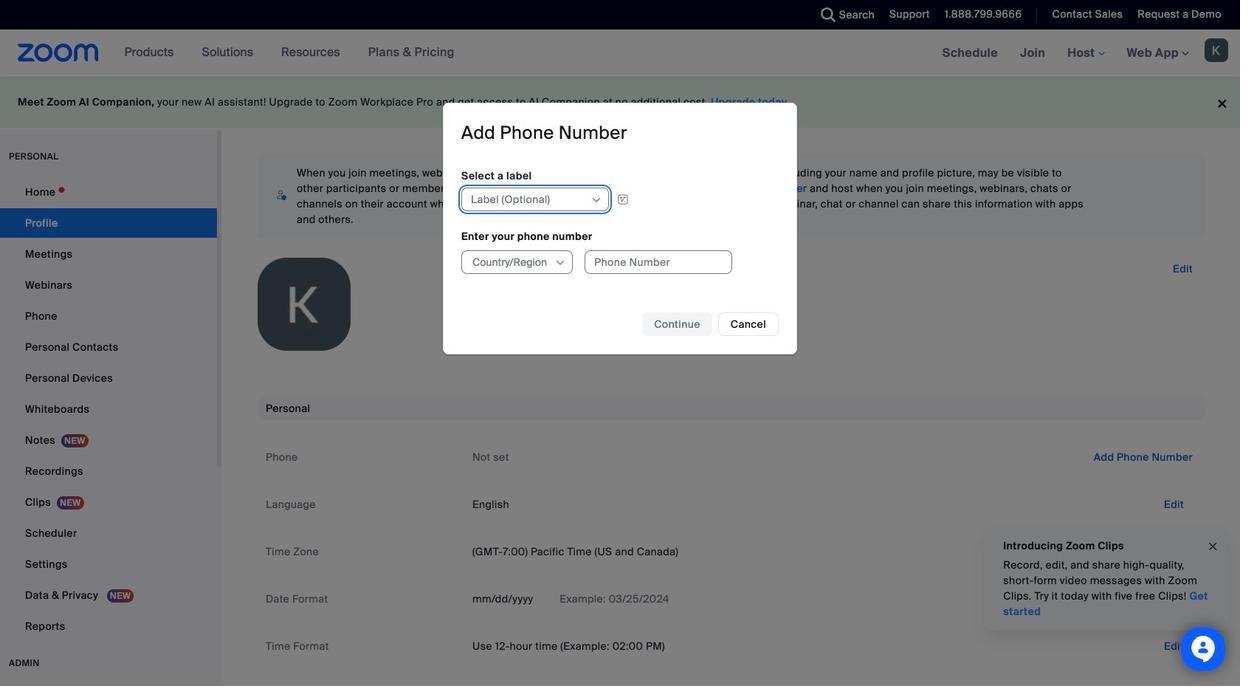 Task type: locate. For each thing, give the bounding box(es) containing it.
heading
[[462, 121, 627, 144]]

Select Country text field
[[471, 251, 554, 273]]

banner
[[0, 30, 1241, 78]]

footer
[[0, 77, 1241, 128]]

application
[[462, 187, 753, 211]]

show options image
[[555, 257, 567, 268]]

close image
[[1207, 538, 1219, 555]]

meetings navigation
[[932, 30, 1241, 78]]

show options image
[[591, 194, 603, 206]]

user photo image
[[258, 258, 351, 351]]

dialog
[[443, 103, 798, 354]]

product information navigation
[[113, 30, 466, 77]]

support version for phone label image
[[613, 192, 634, 206]]



Task type: describe. For each thing, give the bounding box(es) containing it.
Phone Number text field
[[585, 250, 733, 274]]

personal menu menu
[[0, 177, 217, 642]]



Task type: vqa. For each thing, say whether or not it's contained in the screenshot.
User photo
yes



